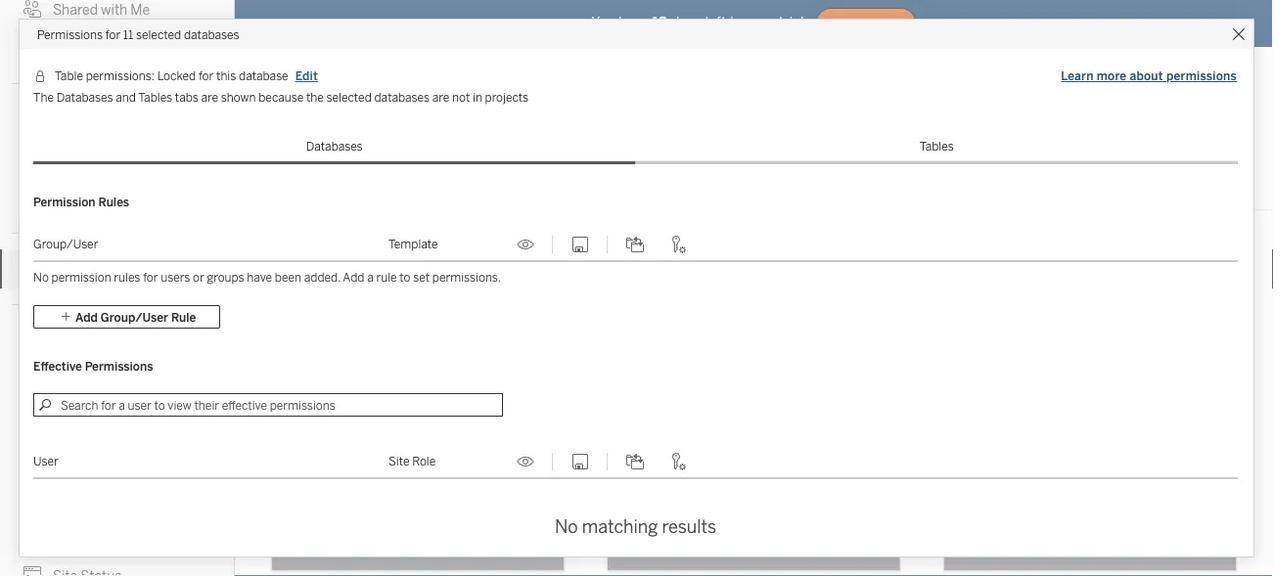 Task type: vqa. For each thing, say whether or not it's contained in the screenshot.
right Quota
no



Task type: describe. For each thing, give the bounding box(es) containing it.
no for no matching results
[[555, 517, 578, 538]]

0 horizontal spatial for
[[106, 27, 121, 41]]

permissions for 11 selected databases dialog
[[20, 20, 1256, 577]]

for for rules
[[143, 271, 158, 285]]

permissions:
[[86, 69, 155, 83]]

shared with me link
[[0, 0, 234, 28]]

tables inside learn more about permissions the databases and tables tabs are shown because the selected databases are not in projects
[[138, 91, 172, 105]]

permissions
[[1167, 69, 1237, 83]]

0 horizontal spatial external
[[53, 262, 104, 278]]

permissions tab list
[[33, 129, 1238, 164]]

more
[[1097, 69, 1127, 83]]

this
[[216, 69, 236, 83]]

matching
[[582, 517, 658, 538]]

1 vertical spatial assets
[[107, 262, 149, 278]]

table permissions: locked for this database
[[55, 69, 288, 83]]

13
[[653, 14, 668, 31]]

site
[[389, 455, 410, 469]]

learn more about permissions link
[[1061, 67, 1238, 86]]

or
[[193, 271, 204, 285]]

left
[[706, 14, 727, 31]]

site role
[[389, 455, 436, 469]]

collections
[[53, 151, 123, 167]]

me
[[131, 1, 150, 18]]

0 vertical spatial assets
[[351, 122, 423, 150]]

effective
[[33, 360, 82, 374]]

rules
[[114, 271, 140, 285]]

database
[[239, 69, 288, 83]]

users
[[161, 271, 190, 285]]

db640103-
[[326, 250, 385, 264]]

shared
[[53, 1, 98, 18]]

view image for no permission rules for users or groups have been added. add a rule to set permissions.
[[514, 236, 537, 254]]

1 are from the left
[[201, 91, 218, 105]]

recommendations
[[53, 41, 171, 57]]

buy
[[841, 17, 863, 30]]

external assets link
[[0, 250, 234, 289]]

no permission rules for users or groups have been added. add a rule to set permissions.
[[33, 271, 501, 285]]

2 are from the left
[[433, 91, 450, 105]]

set permissions image
[[666, 236, 689, 254]]

databases inside learn more about permissions the databases and tables tabs are shown because the selected databases are not in projects
[[374, 91, 430, 105]]

schedules
[[53, 412, 118, 428]]

a
[[367, 271, 374, 285]]

role
[[412, 455, 436, 469]]

move image for no permission rules for users or groups have been added. add a rule to set permissions.
[[624, 236, 647, 254]]

groups
[[53, 373, 99, 389]]

path: for file path: orders_central.csv
[[1035, 250, 1063, 264]]

user
[[33, 455, 58, 469]]

results
[[662, 517, 717, 538]]

group/user
[[33, 237, 98, 252]]

rules
[[98, 195, 129, 210]]

tabs
[[175, 91, 199, 105]]

tables inside "permissions" "tab list"
[[920, 140, 954, 154]]

databases inside "permissions" "tab list"
[[306, 140, 363, 154]]

jobs
[[53, 451, 83, 467]]

overwrite image for no permission rules for users or groups have been added. add a rule to set permissions.
[[569, 236, 592, 254]]

collections link
[[0, 139, 234, 178]]

0 horizontal spatial selected
[[136, 27, 181, 41]]

orders_central.csv
[[1065, 250, 1168, 264]]

you
[[592, 14, 615, 31]]

0 horizontal spatial external assets
[[53, 262, 149, 278]]

move image for no matching results
[[624, 453, 647, 471]]

1 horizontal spatial in
[[731, 14, 742, 31]]

file path: sample - superstore.xls
[[664, 250, 844, 264]]

effective permissions
[[33, 360, 153, 374]]

shared with me
[[53, 1, 150, 18]]

the
[[306, 91, 324, 105]]

0 vertical spatial permissions
[[37, 27, 103, 41]]

been
[[275, 271, 302, 285]]

set
[[413, 271, 430, 285]]

for for locked
[[199, 69, 214, 83]]

-
[[760, 250, 764, 264]]

with
[[101, 1, 127, 18]]

superstore.xls
[[767, 250, 844, 264]]

permission rules
[[33, 195, 129, 210]]

11
[[123, 27, 133, 41]]

because
[[259, 91, 304, 105]]

have inside permissions for 11 selected databases dialog
[[247, 271, 272, 285]]

path: for file path: quota.xlsx
[[721, 525, 749, 539]]

groups link
[[0, 360, 234, 399]]



Task type: locate. For each thing, give the bounding box(es) containing it.
file path: quota.xlsx
[[700, 525, 809, 539]]

Search for a user to view their effective permissions text field
[[33, 394, 503, 417]]

buy now button
[[816, 8, 917, 39]]

edit link
[[294, 67, 319, 86]]

0 horizontal spatial are
[[201, 91, 218, 105]]

0 vertical spatial overwrite image
[[569, 236, 592, 254]]

external assets
[[258, 122, 423, 150], [53, 262, 149, 278]]

0 vertical spatial for
[[106, 27, 121, 41]]

selected
[[136, 27, 181, 41], [327, 91, 372, 105]]

your
[[746, 14, 775, 31]]

rule
[[376, 271, 397, 285]]

view image for no matching results
[[514, 453, 537, 471]]

table
[[55, 69, 83, 83]]

for left 11
[[106, 27, 121, 41]]

databases down the
[[306, 140, 363, 154]]

1 horizontal spatial assets
[[351, 122, 423, 150]]

0 horizontal spatial databases
[[184, 27, 239, 41]]

in
[[731, 14, 742, 31], [473, 91, 483, 105]]

1 horizontal spatial are
[[433, 91, 450, 105]]

external down the
[[258, 122, 347, 150]]

1 overwrite image from the top
[[569, 236, 592, 254]]

file for file path: orders_central.csv
[[1014, 250, 1032, 264]]

permissions down shared
[[37, 27, 103, 41]]

overwrite image right the c39a3a4a06c8
[[569, 236, 592, 254]]

for left this on the left of page
[[199, 69, 214, 83]]

2 horizontal spatial for
[[199, 69, 214, 83]]

1 vertical spatial in
[[473, 91, 483, 105]]

b5ac-
[[385, 250, 416, 264]]

databases
[[56, 91, 113, 105], [306, 140, 363, 154]]

1 horizontal spatial external assets
[[258, 122, 423, 150]]

file for file path: quota.xlsx
[[700, 525, 719, 539]]

template
[[389, 237, 438, 252]]

quota.xlsx
[[752, 525, 809, 539]]

4342-
[[416, 250, 448, 264]]

and
[[116, 91, 136, 105]]

projects
[[485, 91, 529, 105]]

assets
[[351, 122, 423, 150], [107, 262, 149, 278]]

permissions for 11 selected databases
[[37, 27, 239, 41]]

path: for file path: sample - superstore.xls
[[686, 250, 714, 264]]

in inside learn more about permissions the databases and tables tabs are shown because the selected databases are not in projects
[[473, 91, 483, 105]]

no left matching
[[555, 517, 578, 538]]

0 horizontal spatial assets
[[107, 262, 149, 278]]

path: left orders_central.csv
[[1035, 250, 1063, 264]]

1 vertical spatial for
[[199, 69, 214, 83]]

move image left set permissions icon
[[624, 236, 647, 254]]

selected inside learn more about permissions the databases and tables tabs are shown because the selected databases are not in projects
[[327, 91, 372, 105]]

groups
[[207, 271, 244, 285]]

move image left set permissions image
[[624, 453, 647, 471]]

file for file path: sample - superstore.xls
[[664, 250, 683, 264]]

move image
[[624, 236, 647, 254], [624, 453, 647, 471]]

0 vertical spatial no
[[33, 271, 49, 285]]

0 vertical spatial external
[[258, 122, 347, 150]]

1 vertical spatial overwrite image
[[569, 453, 592, 471]]

databases inside learn more about permissions the databases and tables tabs are shown because the selected databases are not in projects
[[56, 91, 113, 105]]

jobs link
[[0, 439, 234, 478]]

permissions.
[[433, 271, 501, 285]]

file up been
[[274, 250, 293, 264]]

overwrite image
[[569, 236, 592, 254], [569, 453, 592, 471]]

1 vertical spatial view image
[[514, 453, 537, 471]]

external assets down group/user
[[53, 262, 149, 278]]

schedules link
[[0, 399, 234, 439]]

in right not
[[473, 91, 483, 105]]

overwrite image for no matching results
[[569, 453, 592, 471]]

locked
[[157, 69, 196, 83]]

2 vertical spatial for
[[143, 271, 158, 285]]

0 vertical spatial external assets
[[258, 122, 423, 150]]

have left been
[[247, 271, 272, 285]]

permission
[[33, 195, 96, 210]]

days
[[672, 14, 702, 31]]

set permissions image
[[666, 453, 689, 471]]

file path: orders_central.csv
[[1014, 250, 1168, 264]]

explore link
[[0, 178, 234, 217]]

buy now
[[841, 17, 892, 30]]

path:
[[295, 250, 323, 264], [686, 250, 714, 264], [1035, 250, 1063, 264], [721, 525, 749, 539]]

learn
[[1062, 69, 1094, 83]]

1 vertical spatial have
[[247, 271, 272, 285]]

1 vertical spatial external
[[53, 262, 104, 278]]

in right the left
[[731, 14, 742, 31]]

2 overwrite image from the top
[[569, 453, 592, 471]]

0 vertical spatial in
[[731, 14, 742, 31]]

view image
[[514, 236, 537, 254], [514, 453, 537, 471]]

selected right 11
[[136, 27, 181, 41]]

hyper file path: db640103-b5ac-4342-87d2-c39a3a4a06c8
[[274, 232, 562, 264]]

external down group/user
[[53, 262, 104, 278]]

1 vertical spatial permissions
[[85, 360, 153, 374]]

1 horizontal spatial no
[[555, 517, 578, 538]]

1 vertical spatial move image
[[624, 453, 647, 471]]

have left 13
[[619, 14, 649, 31]]

external assets down the
[[258, 122, 423, 150]]

file left orders_central.csv
[[1014, 250, 1032, 264]]

for
[[106, 27, 121, 41], [199, 69, 214, 83], [143, 271, 158, 285]]

overwrite image up matching
[[569, 453, 592, 471]]

0 horizontal spatial tables
[[138, 91, 172, 105]]

external
[[258, 122, 347, 150], [53, 262, 104, 278]]

c39a3a4a06c8
[[480, 250, 562, 264]]

1 vertical spatial databases
[[374, 91, 430, 105]]

no for no permission rules for users or groups have been added. add a rule to set permissions.
[[33, 271, 49, 285]]

now
[[866, 17, 892, 30]]

0 horizontal spatial databases
[[56, 91, 113, 105]]

file inside the hyper file path: db640103-b5ac-4342-87d2-c39a3a4a06c8
[[274, 250, 293, 264]]

not
[[452, 91, 470, 105]]

are left not
[[433, 91, 450, 105]]

0 vertical spatial databases
[[56, 91, 113, 105]]

0 vertical spatial tables
[[138, 91, 172, 105]]

path: left 'sample' at right top
[[686, 250, 714, 264]]

1 vertical spatial no
[[555, 517, 578, 538]]

1 vertical spatial selected
[[327, 91, 372, 105]]

no matching results
[[555, 517, 717, 538]]

0 vertical spatial move image
[[624, 236, 647, 254]]

are right tabs
[[201, 91, 218, 105]]

1 vertical spatial external assets
[[53, 262, 149, 278]]

about
[[1130, 69, 1164, 83]]

0 vertical spatial databases
[[184, 27, 239, 41]]

1 vertical spatial tables
[[920, 140, 954, 154]]

added.
[[304, 271, 341, 285]]

the
[[33, 91, 54, 105]]

tables
[[138, 91, 172, 105], [920, 140, 954, 154]]

permission
[[51, 271, 111, 285]]

path: inside the hyper file path: db640103-b5ac-4342-87d2-c39a3a4a06c8
[[295, 250, 323, 264]]

you have 13 days left in your trial.
[[592, 14, 808, 31]]

permissions up schedules link
[[85, 360, 153, 374]]

edit
[[295, 69, 318, 83]]

1 view image from the top
[[514, 236, 537, 254]]

0 vertical spatial selected
[[136, 27, 181, 41]]

0 horizontal spatial no
[[33, 271, 49, 285]]

add
[[343, 271, 365, 285]]

databases left not
[[374, 91, 430, 105]]

1 horizontal spatial databases
[[306, 140, 363, 154]]

no left permission
[[33, 271, 49, 285]]

hyper
[[400, 232, 436, 248]]

file left quota.xlsx
[[700, 525, 719, 539]]

file
[[274, 250, 293, 264], [664, 250, 683, 264], [1014, 250, 1032, 264], [700, 525, 719, 539]]

0 horizontal spatial have
[[247, 271, 272, 285]]

for right rules
[[143, 271, 158, 285]]

trial.
[[779, 14, 808, 31]]

path: up added.
[[295, 250, 323, 264]]

1 horizontal spatial external
[[258, 122, 347, 150]]

shown
[[221, 91, 256, 105]]

have
[[619, 14, 649, 31], [247, 271, 272, 285]]

0 vertical spatial view image
[[514, 236, 537, 254]]

2 move image from the top
[[624, 453, 647, 471]]

sample
[[716, 250, 757, 264]]

databases up this on the left of page
[[184, 27, 239, 41]]

1 vertical spatial databases
[[306, 140, 363, 154]]

1 horizontal spatial tables
[[920, 140, 954, 154]]

87d2-
[[448, 250, 480, 264]]

path: left quota.xlsx
[[721, 525, 749, 539]]

1 move image from the top
[[624, 236, 647, 254]]

selected right the
[[327, 91, 372, 105]]

databases down table
[[56, 91, 113, 105]]

permissions
[[37, 27, 103, 41], [85, 360, 153, 374]]

recommendations link
[[0, 28, 234, 68]]

to
[[400, 271, 411, 285]]

0 horizontal spatial in
[[473, 91, 483, 105]]

no
[[33, 271, 49, 285], [555, 517, 578, 538]]

file left 'sample' at right top
[[664, 250, 683, 264]]

1 horizontal spatial have
[[619, 14, 649, 31]]

explore
[[53, 190, 100, 207]]

0 vertical spatial have
[[619, 14, 649, 31]]

1 horizontal spatial databases
[[374, 91, 430, 105]]

learn more about permissions the databases and tables tabs are shown because the selected databases are not in projects
[[33, 69, 1237, 105]]

1 horizontal spatial selected
[[327, 91, 372, 105]]

1 horizontal spatial for
[[143, 271, 158, 285]]

2 view image from the top
[[514, 453, 537, 471]]



